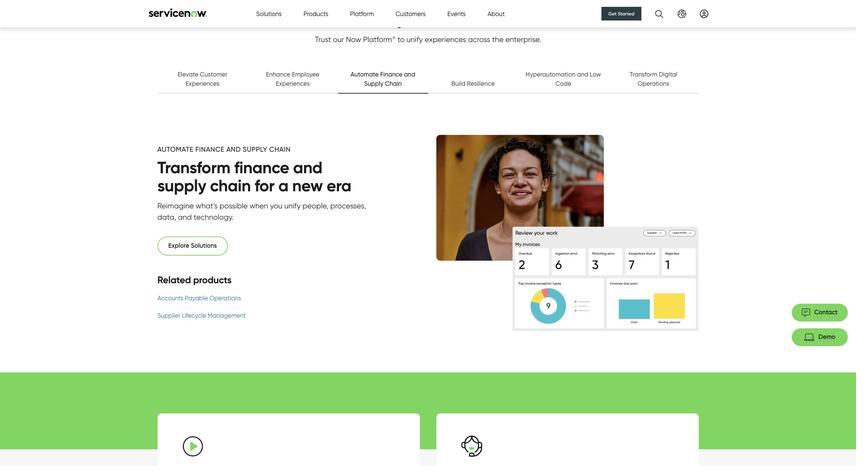 Task type: vqa. For each thing, say whether or not it's contained in the screenshot.
'Platform'
yes



Task type: locate. For each thing, give the bounding box(es) containing it.
get started link
[[602, 7, 642, 21]]

solutions button
[[256, 9, 282, 18]]

solutions
[[256, 10, 282, 17]]

products
[[304, 10, 329, 17]]

platform
[[350, 10, 374, 17]]

go to servicenow account image
[[700, 9, 709, 18]]

get started
[[609, 11, 635, 17]]

about button
[[488, 9, 505, 18]]



Task type: describe. For each thing, give the bounding box(es) containing it.
events
[[448, 10, 466, 17]]

platform button
[[350, 9, 374, 18]]

get
[[609, 11, 617, 17]]

servicenow image
[[148, 8, 208, 17]]

customers
[[396, 10, 426, 17]]

products button
[[304, 9, 329, 18]]

customers button
[[396, 9, 426, 18]]

events button
[[448, 9, 466, 18]]

about
[[488, 10, 505, 17]]

started
[[618, 11, 635, 17]]



